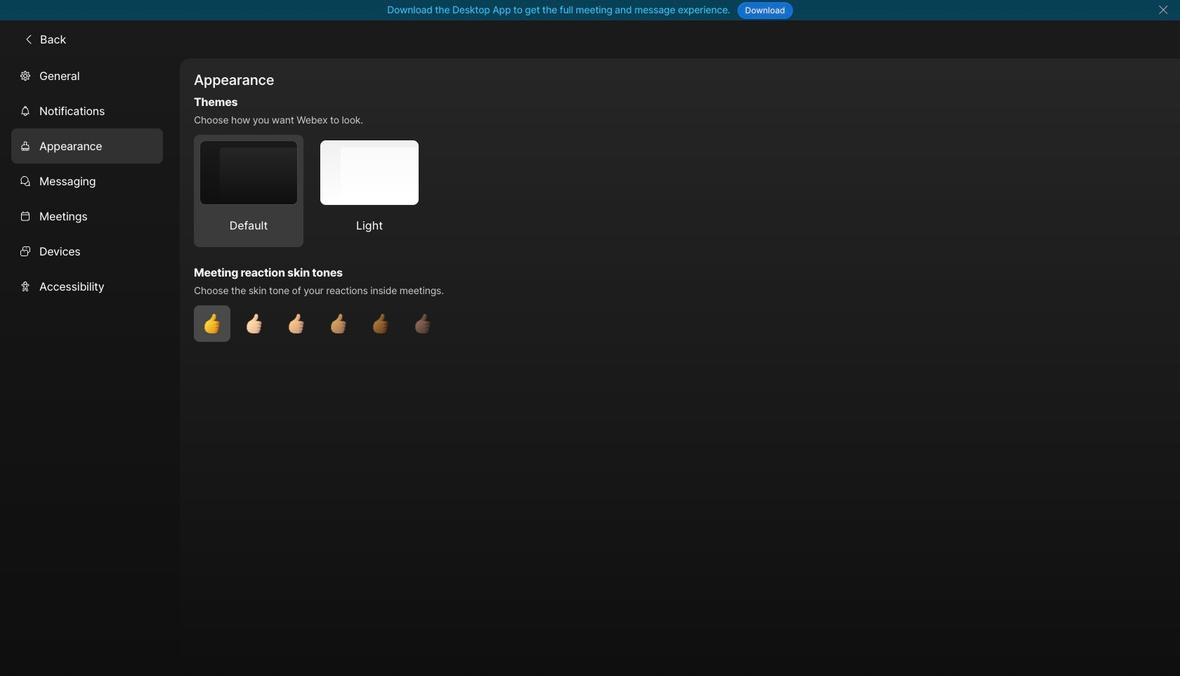Task type: describe. For each thing, give the bounding box(es) containing it.
meetings tab
[[11, 199, 163, 234]]

cancel_16 image
[[1158, 4, 1169, 15]]

notifications tab
[[11, 93, 163, 128]]

general tab
[[11, 58, 163, 93]]



Task type: locate. For each thing, give the bounding box(es) containing it.
skin tone picker toolbar
[[194, 306, 963, 342]]

settings navigation
[[0, 58, 180, 677]]

messaging tab
[[11, 164, 163, 199]]

appearance tab
[[11, 128, 163, 164]]

accessibility tab
[[11, 269, 163, 304]]

devices tab
[[11, 234, 163, 269]]



Task type: vqa. For each thing, say whether or not it's contained in the screenshot.
the 'appearance' tab
yes



